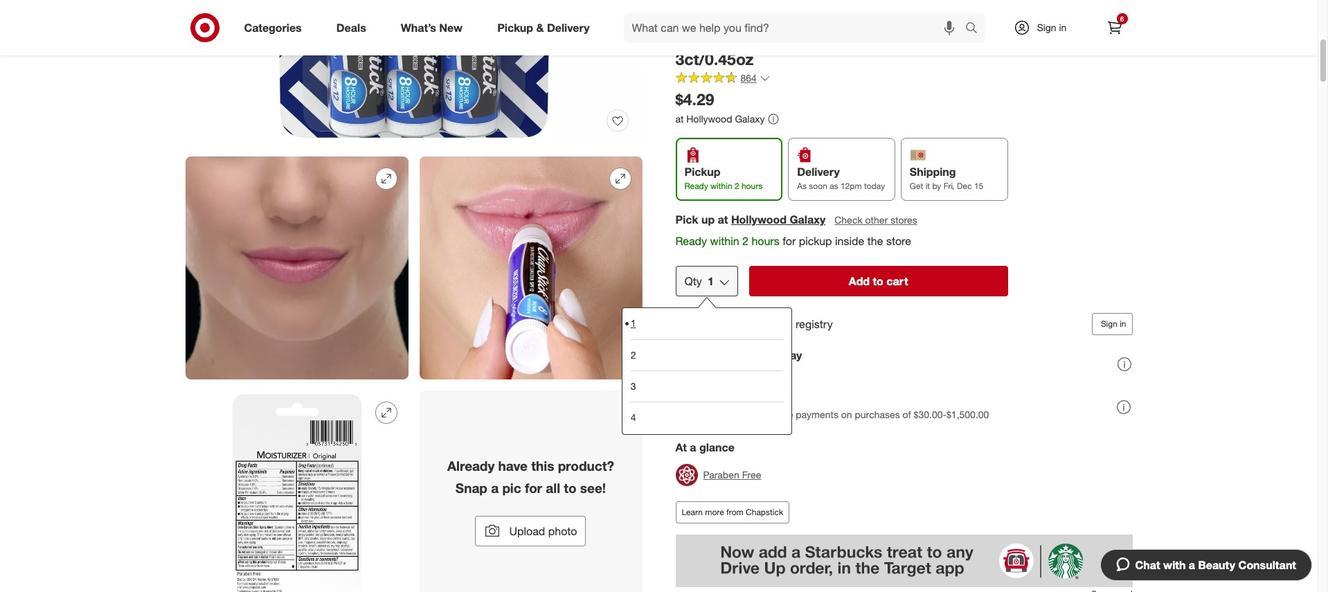 Task type: describe. For each thing, give the bounding box(es) containing it.
up
[[701, 213, 715, 226]]

12pm
[[841, 181, 862, 191]]

by
[[932, 181, 941, 191]]

of
[[903, 408, 911, 420]]

what's new link
[[389, 12, 480, 43]]

all inside already have this product? snap a pic for all to see!
[[546, 480, 560, 496]]

the
[[868, 234, 883, 248]]

at
[[676, 440, 687, 454]]

deals
[[336, 20, 366, 34]]

pickup & delivery link
[[486, 12, 607, 43]]

3ct/0.45oz
[[676, 49, 754, 68]]

original
[[936, 29, 996, 48]]

2 vertical spatial 2
[[631, 349, 636, 361]]

pic
[[502, 480, 521, 496]]

2 pay from the top
[[703, 408, 719, 420]]

interest-
[[740, 408, 776, 420]]

15
[[974, 181, 984, 191]]

check
[[835, 214, 863, 226]]

payments
[[796, 408, 839, 420]]

spf
[[1037, 29, 1067, 48]]

add to cart button
[[749, 266, 1008, 296]]

advertisement region
[[676, 534, 1133, 587]]

pickup for ready
[[685, 165, 720, 179]]

864 link
[[676, 71, 771, 87]]

1 - from the left
[[925, 29, 932, 48]]

to inside already have this product? snap a pic for all to see!
[[564, 480, 577, 496]]

pay in 4 pay in 4 interest-free payments on purchases of $30.00-$1,500.00
[[703, 392, 989, 420]]

pickup
[[799, 234, 832, 248]]

sign in inside button
[[1101, 318, 1126, 329]]

ready inside 'pickup ready within 2 hours'
[[685, 181, 708, 191]]

chapstick for shop all chapstick chapstick moisturizing lip balm - original with spf 12 - 3ct/0.45oz
[[676, 29, 752, 48]]

2 - from the left
[[1093, 29, 1100, 48]]

chapstick moisturizing lip balm - original with spf 12 - 3ct/0.45oz, 2 of 5 image
[[185, 156, 408, 379]]

what's new
[[401, 20, 463, 34]]

today
[[864, 181, 885, 191]]

create
[[703, 317, 736, 331]]

learn more from chapstick button
[[676, 501, 789, 523]]

pickup & delivery
[[497, 20, 590, 34]]

chat with a beauty consultant button
[[1100, 549, 1312, 581]]

hours inside 'pickup ready within 2 hours'
[[742, 181, 763, 191]]

at a glance
[[676, 440, 735, 454]]

check other stores button
[[834, 213, 918, 228]]

4 link
[[631, 402, 783, 433]]

shop
[[676, 13, 698, 25]]

$30.00-
[[914, 408, 947, 420]]

sign inside button
[[1101, 318, 1118, 329]]

chat
[[1135, 558, 1160, 572]]

at hollywood galaxy
[[676, 113, 765, 125]]

upload photo button
[[475, 516, 586, 546]]

1 horizontal spatial for
[[783, 234, 796, 248]]

qty 1
[[685, 274, 714, 288]]

fri,
[[944, 181, 955, 191]]

search button
[[959, 12, 992, 46]]

0 vertical spatial hollywood
[[686, 113, 732, 125]]

What can we help you find? suggestions appear below search field
[[624, 12, 968, 43]]

moisturizing
[[756, 29, 850, 48]]

864
[[741, 72, 757, 84]]

3
[[631, 380, 636, 392]]

pick up at hollywood galaxy
[[676, 213, 826, 226]]

shipping get it by fri, dec 15
[[910, 165, 984, 191]]

3 link
[[631, 370, 783, 402]]

5%
[[732, 348, 748, 362]]

within inside 'pickup ready within 2 hours'
[[710, 181, 732, 191]]

6
[[1120, 15, 1124, 23]]

categories
[[244, 20, 302, 34]]

for inside already have this product? snap a pic for all to see!
[[525, 480, 542, 496]]

with
[[703, 364, 723, 376]]

redcard
[[725, 364, 764, 376]]

chapstick moisturizing lip balm - original with spf 12 - 3ct/0.45oz, 1 of 5 image
[[185, 0, 642, 145]]

purchases
[[855, 408, 900, 420]]

1 vertical spatial 2
[[742, 234, 749, 248]]

lip
[[854, 29, 877, 48]]

1 2 3 4
[[631, 317, 636, 423]]

store
[[886, 234, 911, 248]]

sign inside 'link'
[[1037, 21, 1056, 33]]

chapstick moisturizing lip balm - original with spf 12 - 3ct/0.45oz, 3 of 5 image
[[419, 156, 642, 379]]

already have this product? snap a pic for all to see!
[[447, 458, 614, 496]]

free
[[742, 469, 761, 480]]

sign in button
[[1092, 313, 1133, 335]]

product?
[[558, 458, 614, 474]]

see!
[[580, 480, 606, 496]]

more
[[705, 507, 724, 517]]

&
[[536, 20, 544, 34]]

all inside shop all chapstick chapstick moisturizing lip balm - original with spf 12 - 3ct/0.45oz
[[701, 13, 711, 25]]

get
[[910, 181, 923, 191]]

delivery as soon as 12pm today
[[797, 165, 885, 191]]

0 vertical spatial 1
[[708, 274, 714, 288]]

as
[[830, 181, 838, 191]]

to inside add to cart button
[[873, 274, 884, 288]]

glance
[[699, 440, 735, 454]]

chat with a beauty consultant
[[1135, 558, 1296, 572]]

on
[[841, 408, 852, 420]]

1 link
[[631, 308, 783, 339]]

1 vertical spatial hollywood
[[731, 213, 787, 226]]

save 5% every day with redcard
[[703, 348, 802, 376]]



Task type: locate. For each thing, give the bounding box(es) containing it.
other
[[865, 214, 888, 226]]

2 up 3
[[631, 349, 636, 361]]

at right up
[[718, 213, 728, 226]]

0 horizontal spatial galaxy
[[735, 113, 765, 125]]

2 vertical spatial chapstick
[[746, 507, 783, 517]]

in inside 'link'
[[1059, 21, 1067, 33]]

4 up interest-
[[738, 392, 744, 406]]

a right at
[[690, 440, 696, 454]]

a inside button
[[1189, 558, 1195, 572]]

0 vertical spatial chapstick
[[713, 13, 757, 25]]

galaxy
[[735, 113, 765, 125], [790, 213, 826, 226]]

1 horizontal spatial all
[[701, 13, 711, 25]]

12
[[1071, 29, 1089, 48]]

0 horizontal spatial 2
[[631, 349, 636, 361]]

0 vertical spatial ready
[[685, 181, 708, 191]]

1 horizontal spatial sign
[[1101, 318, 1118, 329]]

1 vertical spatial delivery
[[797, 165, 840, 179]]

beauty
[[1198, 558, 1235, 572]]

learn more from chapstick
[[682, 507, 783, 517]]

1 vertical spatial a
[[491, 480, 499, 496]]

2 inside 'pickup ready within 2 hours'
[[735, 181, 739, 191]]

with inside shop all chapstick chapstick moisturizing lip balm - original with spf 12 - 3ct/0.45oz
[[1000, 29, 1032, 48]]

with inside button
[[1163, 558, 1186, 572]]

pay down with
[[703, 392, 722, 406]]

deals link
[[325, 12, 383, 43]]

a left pic
[[491, 480, 499, 496]]

0 vertical spatial galaxy
[[735, 113, 765, 125]]

this
[[531, 458, 554, 474]]

galaxy down 864 at top right
[[735, 113, 765, 125]]

day
[[783, 348, 802, 362]]

have
[[498, 458, 528, 474]]

1 vertical spatial at
[[718, 213, 728, 226]]

within up up
[[710, 181, 732, 191]]

a left beauty
[[1189, 558, 1195, 572]]

all right shop
[[701, 13, 711, 25]]

1 up 3
[[631, 317, 636, 329]]

ready
[[685, 181, 708, 191], [676, 234, 707, 248]]

1 pay from the top
[[703, 392, 722, 406]]

save
[[703, 348, 729, 362]]

chapstick inside button
[[746, 507, 783, 517]]

every
[[752, 348, 780, 362]]

0 vertical spatial hours
[[742, 181, 763, 191]]

1 vertical spatial sign
[[1101, 318, 1118, 329]]

1 vertical spatial with
[[1163, 558, 1186, 572]]

hollywood up ready within 2 hours for pickup inside the store
[[731, 213, 787, 226]]

to
[[873, 274, 884, 288], [564, 480, 577, 496]]

0 horizontal spatial sign in
[[1037, 21, 1067, 33]]

1 vertical spatial chapstick
[[676, 29, 752, 48]]

sign in inside 'link'
[[1037, 21, 1067, 33]]

2 up pick up at hollywood galaxy
[[735, 181, 739, 191]]

search
[[959, 22, 992, 36]]

already
[[447, 458, 495, 474]]

ready down the pick
[[676, 234, 707, 248]]

shipping
[[910, 165, 956, 179]]

with right chat
[[1163, 558, 1186, 572]]

0 horizontal spatial pickup
[[497, 20, 533, 34]]

pickup up up
[[685, 165, 720, 179]]

2 down pick up at hollywood galaxy
[[742, 234, 749, 248]]

in
[[1059, 21, 1067, 33], [1120, 318, 1126, 329], [725, 392, 735, 406], [722, 408, 729, 420]]

1 vertical spatial to
[[564, 480, 577, 496]]

learn
[[682, 507, 703, 517]]

1 horizontal spatial pickup
[[685, 165, 720, 179]]

it
[[926, 181, 930, 191]]

to left see! on the bottom left
[[564, 480, 577, 496]]

hollywood galaxy button
[[731, 212, 826, 228]]

4 down 3
[[631, 411, 636, 423]]

1 horizontal spatial delivery
[[797, 165, 840, 179]]

1
[[708, 274, 714, 288], [631, 317, 636, 329]]

photo
[[548, 524, 577, 538]]

1 right qty
[[708, 274, 714, 288]]

pickup
[[497, 20, 533, 34], [685, 165, 720, 179]]

4 left interest-
[[732, 408, 738, 420]]

for down 'hollywood galaxy' button
[[783, 234, 796, 248]]

add to cart
[[849, 274, 908, 288]]

manage
[[753, 317, 793, 331]]

paraben
[[703, 469, 739, 480]]

a inside already have this product? snap a pic for all to see!
[[491, 480, 499, 496]]

delivery right &
[[547, 20, 590, 34]]

- right 12 on the right of the page
[[1093, 29, 1100, 48]]

pick
[[676, 213, 698, 226]]

chapstick for learn more from chapstick
[[746, 507, 783, 517]]

hollywood down the $4.29
[[686, 113, 732, 125]]

0 vertical spatial sign
[[1037, 21, 1056, 33]]

paraben free button
[[676, 460, 761, 490]]

1 horizontal spatial sign in
[[1101, 318, 1126, 329]]

create or manage registry
[[703, 317, 833, 331]]

a
[[690, 440, 696, 454], [491, 480, 499, 496], [1189, 558, 1195, 572]]

hours
[[742, 181, 763, 191], [752, 234, 780, 248]]

shop all chapstick chapstick moisturizing lip balm - original with spf 12 - 3ct/0.45oz
[[676, 13, 1100, 68]]

with
[[1000, 29, 1032, 48], [1163, 558, 1186, 572]]

all down the this
[[546, 480, 560, 496]]

pickup inside 'pickup ready within 2 hours'
[[685, 165, 720, 179]]

1 vertical spatial ready
[[676, 234, 707, 248]]

0 vertical spatial pickup
[[497, 20, 533, 34]]

1 vertical spatial for
[[525, 480, 542, 496]]

6 link
[[1099, 12, 1130, 43]]

to right add
[[873, 274, 884, 288]]

0 vertical spatial for
[[783, 234, 796, 248]]

1 horizontal spatial with
[[1163, 558, 1186, 572]]

0 horizontal spatial -
[[925, 29, 932, 48]]

at
[[676, 113, 684, 125], [718, 213, 728, 226]]

1 vertical spatial within
[[710, 234, 739, 248]]

chapstick
[[713, 13, 757, 25], [676, 29, 752, 48], [746, 507, 783, 517]]

balm
[[882, 29, 921, 48]]

cart
[[887, 274, 908, 288]]

add
[[849, 274, 870, 288]]

dec
[[957, 181, 972, 191]]

0 horizontal spatial sign
[[1037, 21, 1056, 33]]

1 vertical spatial sign in
[[1101, 318, 1126, 329]]

within down up
[[710, 234, 739, 248]]

0 horizontal spatial at
[[676, 113, 684, 125]]

0 horizontal spatial for
[[525, 480, 542, 496]]

2 horizontal spatial a
[[1189, 558, 1195, 572]]

pickup ready within 2 hours
[[685, 165, 763, 191]]

0 horizontal spatial delivery
[[547, 20, 590, 34]]

1 horizontal spatial 2
[[735, 181, 739, 191]]

$1,500.00
[[947, 408, 989, 420]]

1 vertical spatial pay
[[703, 408, 719, 420]]

check other stores
[[835, 214, 917, 226]]

sign in link
[[1002, 12, 1088, 43]]

0 vertical spatial within
[[710, 181, 732, 191]]

0 vertical spatial sign in
[[1037, 21, 1067, 33]]

for right pic
[[525, 480, 542, 496]]

ready up the pick
[[685, 181, 708, 191]]

0 horizontal spatial with
[[1000, 29, 1032, 48]]

hours down 'hollywood galaxy' button
[[752, 234, 780, 248]]

1 vertical spatial 1
[[631, 317, 636, 329]]

1 vertical spatial hours
[[752, 234, 780, 248]]

0 horizontal spatial a
[[491, 480, 499, 496]]

pickup for &
[[497, 20, 533, 34]]

1 horizontal spatial 1
[[708, 274, 714, 288]]

2 horizontal spatial 2
[[742, 234, 749, 248]]

snap
[[456, 480, 487, 496]]

1 horizontal spatial to
[[873, 274, 884, 288]]

1 horizontal spatial a
[[690, 440, 696, 454]]

1 horizontal spatial -
[[1093, 29, 1100, 48]]

sign in
[[1037, 21, 1067, 33], [1101, 318, 1126, 329]]

2
[[735, 181, 739, 191], [742, 234, 749, 248], [631, 349, 636, 361]]

1 vertical spatial all
[[546, 480, 560, 496]]

from
[[726, 507, 744, 517]]

inside
[[835, 234, 864, 248]]

chapstick moisturizing lip balm - original with spf 12 - 3ct/0.45oz, 4 of 5 image
[[185, 391, 408, 592]]

ready within 2 hours for pickup inside the store
[[676, 234, 911, 248]]

0 vertical spatial at
[[676, 113, 684, 125]]

0 horizontal spatial 1
[[631, 317, 636, 329]]

0 vertical spatial all
[[701, 13, 711, 25]]

0 horizontal spatial all
[[546, 480, 560, 496]]

in inside button
[[1120, 318, 1126, 329]]

0 vertical spatial pay
[[703, 392, 722, 406]]

galaxy up pickup
[[790, 213, 826, 226]]

categories link
[[232, 12, 319, 43]]

qty
[[685, 274, 702, 288]]

sign
[[1037, 21, 1056, 33], [1101, 318, 1118, 329]]

1 horizontal spatial at
[[718, 213, 728, 226]]

delivery inside delivery as soon as 12pm today
[[797, 165, 840, 179]]

1 vertical spatial galaxy
[[790, 213, 826, 226]]

hours up pick up at hollywood galaxy
[[742, 181, 763, 191]]

0 vertical spatial 2
[[735, 181, 739, 191]]

pickup left &
[[497, 20, 533, 34]]

what's
[[401, 20, 436, 34]]

soon
[[809, 181, 827, 191]]

0 vertical spatial to
[[873, 274, 884, 288]]

0 vertical spatial a
[[690, 440, 696, 454]]

4
[[738, 392, 744, 406], [732, 408, 738, 420], [631, 411, 636, 423]]

stores
[[891, 214, 917, 226]]

0 horizontal spatial to
[[564, 480, 577, 496]]

at down the $4.29
[[676, 113, 684, 125]]

2 vertical spatial a
[[1189, 558, 1195, 572]]

- right balm
[[925, 29, 932, 48]]

$4.29
[[676, 89, 714, 109]]

upload
[[509, 524, 545, 538]]

delivery up soon
[[797, 165, 840, 179]]

pay
[[703, 392, 722, 406], [703, 408, 719, 420]]

0 vertical spatial with
[[1000, 29, 1032, 48]]

with left spf
[[1000, 29, 1032, 48]]

0 vertical spatial delivery
[[547, 20, 590, 34]]

1 vertical spatial pickup
[[685, 165, 720, 179]]

within
[[710, 181, 732, 191], [710, 234, 739, 248]]

free
[[776, 408, 793, 420]]

paraben free
[[703, 469, 761, 480]]

1 horizontal spatial galaxy
[[790, 213, 826, 226]]

pay down 3 link
[[703, 408, 719, 420]]

as
[[797, 181, 807, 191]]



Task type: vqa. For each thing, say whether or not it's contained in the screenshot.
Galaxy
yes



